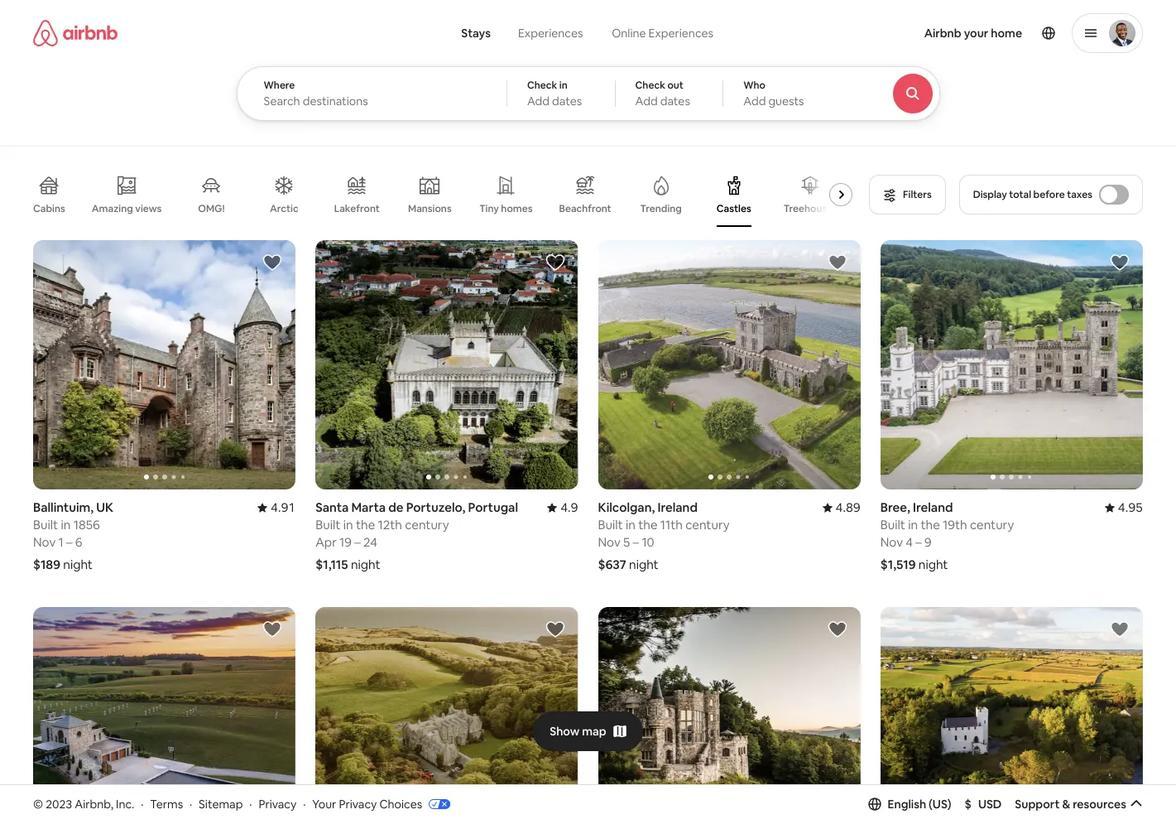 Task type: describe. For each thing, give the bounding box(es) containing it.
19
[[340, 535, 352, 550]]

add for check in add dates
[[528, 94, 550, 109]]

terms
[[150, 796, 183, 811]]

2 privacy from the left
[[339, 796, 377, 811]]

built for built in the 19th century
[[881, 517, 906, 533]]

add to wishlist: santa marta de portuzelo, portugal image
[[545, 253, 565, 273]]

nov inside "ballintuim, uk built in 1856 nov 1 – 6 $189 night"
[[33, 535, 56, 550]]

Where field
[[264, 94, 480, 109]]

show map button
[[534, 711, 643, 751]]

arctic
[[270, 202, 299, 215]]

bree, ireland built in the 19th century nov 4 – 9 $1,519 night
[[881, 500, 1015, 573]]

the for built in the 11th century
[[639, 517, 658, 533]]

your privacy choices link
[[313, 796, 451, 813]]

4.91
[[271, 500, 296, 516]]

views
[[135, 202, 162, 215]]

19th
[[943, 517, 968, 533]]

ballintuim, uk built in 1856 nov 1 – 6 $189 night
[[33, 500, 114, 573]]

omg!
[[198, 202, 225, 215]]

experiences inside button
[[518, 26, 583, 41]]

check out add dates
[[636, 79, 691, 109]]

2 · from the left
[[190, 796, 192, 811]]

treehouses
[[784, 202, 838, 215]]

6
[[75, 535, 83, 550]]

terms link
[[150, 796, 183, 811]]

support & resources
[[1016, 797, 1127, 812]]

&
[[1063, 797, 1071, 812]]

bree,
[[881, 500, 911, 516]]

add to wishlist: headford, ireland image
[[1111, 620, 1131, 640]]

apr
[[316, 535, 337, 550]]

kilcolgan,
[[598, 500, 655, 516]]

$
[[965, 797, 972, 812]]

2 experiences from the left
[[649, 26, 714, 41]]

ballintuim,
[[33, 500, 94, 516]]

castles
[[717, 202, 752, 215]]

map
[[583, 724, 607, 739]]

– inside bree, ireland built in the 19th century nov 4 – 9 $1,519 night
[[916, 535, 923, 550]]

group containing amazing views
[[33, 162, 860, 227]]

add to wishlist: portpatrick, uk image
[[545, 620, 565, 640]]

dates for check in add dates
[[553, 94, 582, 109]]

airbnb your home
[[925, 26, 1023, 41]]

online
[[612, 26, 646, 41]]

century for built in the 19th century
[[971, 517, 1015, 533]]

night inside "ballintuim, uk built in 1856 nov 1 – 6 $189 night"
[[63, 557, 93, 573]]

stays tab panel
[[236, 66, 986, 121]]

out
[[668, 79, 684, 92]]

24
[[364, 535, 378, 550]]

english (us) button
[[868, 797, 952, 812]]

inc.
[[116, 796, 134, 811]]

4 · from the left
[[303, 796, 306, 811]]

1
[[58, 535, 64, 550]]

add for check out add dates
[[636, 94, 658, 109]]

marta
[[352, 500, 386, 516]]

the for built in the 19th century
[[921, 517, 941, 533]]

privacy link
[[259, 796, 297, 811]]

who add guests
[[744, 79, 805, 109]]

who
[[744, 79, 766, 92]]

beachfront
[[560, 202, 612, 215]]

12th
[[378, 517, 402, 533]]

nov for nov 5 – 10
[[598, 535, 621, 550]]

airbnb,
[[75, 796, 113, 811]]

1 privacy from the left
[[259, 796, 297, 811]]

2023
[[46, 796, 72, 811]]

$637
[[598, 557, 627, 573]]

dates for check out add dates
[[661, 94, 691, 109]]

century for built in the 11th century
[[686, 517, 730, 533]]

in for kilcolgan, ireland
[[626, 517, 636, 533]]

santa
[[316, 500, 349, 516]]

add to wishlist: cleveland, wisconsin image
[[263, 620, 283, 640]]

uk
[[96, 500, 114, 516]]

tiny homes
[[480, 202, 533, 215]]

$1,519
[[881, 557, 917, 573]]

add to wishlist: ballintuim, uk image
[[263, 253, 283, 273]]

guests
[[769, 94, 805, 109]]

4.95
[[1119, 500, 1144, 516]]

add to wishlist: bree, ireland image
[[1111, 253, 1131, 273]]

your
[[313, 796, 337, 811]]

display total before taxes button
[[960, 175, 1144, 215]]

total
[[1010, 188, 1032, 201]]

portuzelo,
[[406, 500, 466, 516]]

4.95 out of 5 average rating image
[[1106, 500, 1144, 516]]

display total before taxes
[[974, 188, 1093, 201]]

1856
[[73, 517, 100, 533]]

english
[[888, 797, 927, 812]]

cabins
[[33, 202, 65, 215]]

add to wishlist: kilcolgan, ireland image
[[828, 253, 848, 273]]



Task type: locate. For each thing, give the bounding box(es) containing it.
– inside kilcolgan, ireland built in the 11th century nov 5 – 10 $637 night
[[633, 535, 640, 550]]

trending
[[641, 202, 682, 215]]

in inside "ballintuim, uk built in 1856 nov 1 – 6 $189 night"
[[61, 517, 71, 533]]

airbnb
[[925, 26, 962, 41]]

portugal
[[468, 500, 519, 516]]

your
[[965, 26, 989, 41]]

0 horizontal spatial experiences
[[518, 26, 583, 41]]

add down the who
[[744, 94, 766, 109]]

usd
[[979, 797, 1003, 812]]

night down 24
[[351, 557, 381, 573]]

built down kilcolgan,
[[598, 517, 623, 533]]

show map
[[550, 724, 607, 739]]

add inside 'check in add dates'
[[528, 94, 550, 109]]

night down 9
[[919, 557, 949, 573]]

4.9
[[561, 500, 579, 516]]

2 century from the left
[[686, 517, 730, 533]]

century inside bree, ireland built in the 19th century nov 4 – 9 $1,519 night
[[971, 517, 1015, 533]]

2 horizontal spatial nov
[[881, 535, 904, 550]]

support
[[1016, 797, 1061, 812]]

santa marta de portuzelo, portugal built in the 12th century apr 19 – 24 $1,115 night
[[316, 500, 519, 573]]

· left your
[[303, 796, 306, 811]]

privacy left your
[[259, 796, 297, 811]]

built down 'bree,'
[[881, 517, 906, 533]]

– inside "ballintuim, uk built in 1856 nov 1 – 6 $189 night"
[[66, 535, 73, 550]]

in inside bree, ireland built in the 19th century nov 4 – 9 $1,519 night
[[909, 517, 919, 533]]

night
[[63, 557, 93, 573], [351, 557, 381, 573], [630, 557, 659, 573], [919, 557, 949, 573]]

nov left 5
[[598, 535, 621, 550]]

century right 19th
[[971, 517, 1015, 533]]

0 horizontal spatial check
[[528, 79, 558, 92]]

the inside bree, ireland built in the 19th century nov 4 – 9 $1,519 night
[[921, 517, 941, 533]]

0 horizontal spatial the
[[356, 517, 375, 533]]

built up apr
[[316, 517, 341, 533]]

stays button
[[448, 17, 504, 50]]

the inside kilcolgan, ireland built in the 11th century nov 5 – 10 $637 night
[[639, 517, 658, 533]]

4 night from the left
[[919, 557, 949, 573]]

1 dates from the left
[[553, 94, 582, 109]]

the up 9
[[921, 517, 941, 533]]

2 ireland from the left
[[914, 500, 954, 516]]

none search field containing stays
[[236, 0, 986, 121]]

century inside kilcolgan, ireland built in the 11th century nov 5 – 10 $637 night
[[686, 517, 730, 533]]

3 nov from the left
[[881, 535, 904, 550]]

2 horizontal spatial add
[[744, 94, 766, 109]]

dates inside 'check in add dates'
[[553, 94, 582, 109]]

1 horizontal spatial nov
[[598, 535, 621, 550]]

3 · from the left
[[250, 796, 252, 811]]

english (us)
[[888, 797, 952, 812]]

the inside santa marta de portuzelo, portugal built in the 12th century apr 19 – 24 $1,115 night
[[356, 517, 375, 533]]

dates
[[553, 94, 582, 109], [661, 94, 691, 109]]

the down marta
[[356, 517, 375, 533]]

dates down experiences button
[[553, 94, 582, 109]]

experiences right online
[[649, 26, 714, 41]]

add down 'online experiences'
[[636, 94, 658, 109]]

1 – from the left
[[66, 535, 73, 550]]

lakefront
[[334, 202, 380, 215]]

night inside santa marta de portuzelo, portugal built in the 12th century apr 19 – 24 $1,115 night
[[351, 557, 381, 573]]

filters button
[[870, 175, 946, 215]]

0 horizontal spatial ireland
[[658, 500, 698, 516]]

sitemap
[[199, 796, 243, 811]]

1 horizontal spatial dates
[[661, 94, 691, 109]]

the up the 10
[[639, 517, 658, 533]]

nov inside kilcolgan, ireland built in the 11th century nov 5 – 10 $637 night
[[598, 535, 621, 550]]

1 horizontal spatial add
[[636, 94, 658, 109]]

amazing
[[92, 202, 133, 215]]

experiences
[[518, 26, 583, 41], [649, 26, 714, 41]]

3 the from the left
[[921, 517, 941, 533]]

night down 6
[[63, 557, 93, 573]]

check inside 'check in add dates'
[[528, 79, 558, 92]]

2 check from the left
[[636, 79, 666, 92]]

check inside check out add dates
[[636, 79, 666, 92]]

4.89 out of 5 average rating image
[[823, 500, 861, 516]]

1 experiences from the left
[[518, 26, 583, 41]]

4.89
[[836, 500, 861, 516]]

your privacy choices
[[313, 796, 423, 811]]

– left 9
[[916, 535, 923, 550]]

2 add from the left
[[636, 94, 658, 109]]

built inside bree, ireland built in the 19th century nov 4 – 9 $1,519 night
[[881, 517, 906, 533]]

century right 11th
[[686, 517, 730, 533]]

dates down out
[[661, 94, 691, 109]]

1 horizontal spatial century
[[686, 517, 730, 533]]

ireland up 11th
[[658, 500, 698, 516]]

0 horizontal spatial add
[[528, 94, 550, 109]]

in inside santa marta de portuzelo, portugal built in the 12th century apr 19 – 24 $1,115 night
[[344, 517, 353, 533]]

ireland
[[658, 500, 698, 516], [914, 500, 954, 516]]

1 century from the left
[[405, 517, 449, 533]]

the
[[356, 517, 375, 533], [639, 517, 658, 533], [921, 517, 941, 533]]

terms · sitemap · privacy
[[150, 796, 297, 811]]

in inside kilcolgan, ireland built in the 11th century nov 5 – 10 $637 night
[[626, 517, 636, 533]]

in for bree, ireland
[[909, 517, 919, 533]]

display
[[974, 188, 1008, 201]]

add down experiences button
[[528, 94, 550, 109]]

nov left the 4
[[881, 535, 904, 550]]

$189
[[33, 557, 61, 573]]

$1,115
[[316, 557, 348, 573]]

add inside check out add dates
[[636, 94, 658, 109]]

privacy right your
[[339, 796, 377, 811]]

(us)
[[929, 797, 952, 812]]

before
[[1034, 188, 1066, 201]]

2 dates from the left
[[661, 94, 691, 109]]

in up 5
[[626, 517, 636, 533]]

1 add from the left
[[528, 94, 550, 109]]

built
[[33, 517, 58, 533], [316, 517, 341, 533], [598, 517, 623, 533], [881, 517, 906, 533]]

· right terms
[[190, 796, 192, 811]]

3 – from the left
[[633, 535, 640, 550]]

4
[[906, 535, 914, 550]]

· right inc.
[[141, 796, 144, 811]]

– right 5
[[633, 535, 640, 550]]

2 nov from the left
[[598, 535, 621, 550]]

amazing views
[[92, 202, 162, 215]]

in down ballintuim,
[[61, 517, 71, 533]]

4 – from the left
[[916, 535, 923, 550]]

century inside santa marta de portuzelo, portugal built in the 12th century apr 19 – 24 $1,115 night
[[405, 517, 449, 533]]

–
[[66, 535, 73, 550], [355, 535, 361, 550], [633, 535, 640, 550], [916, 535, 923, 550]]

ireland for 11th
[[658, 500, 698, 516]]

ireland for 19th
[[914, 500, 954, 516]]

profile element
[[754, 0, 1144, 66]]

kilcolgan, ireland built in the 11th century nov 5 – 10 $637 night
[[598, 500, 730, 573]]

filters
[[904, 188, 932, 201]]

built inside kilcolgan, ireland built in the 11th century nov 5 – 10 $637 night
[[598, 517, 623, 533]]

support & resources button
[[1016, 797, 1144, 812]]

check for check in add dates
[[528, 79, 558, 92]]

1 · from the left
[[141, 796, 144, 811]]

2 built from the left
[[316, 517, 341, 533]]

4.9 out of 5 average rating image
[[548, 500, 579, 516]]

choices
[[380, 796, 423, 811]]

built inside santa marta de portuzelo, portugal built in the 12th century apr 19 – 24 $1,115 night
[[316, 517, 341, 533]]

nov
[[33, 535, 56, 550], [598, 535, 621, 550], [881, 535, 904, 550]]

0 horizontal spatial century
[[405, 517, 449, 533]]

check for check out add dates
[[636, 79, 666, 92]]

built down ballintuim,
[[33, 517, 58, 533]]

1 nov from the left
[[33, 535, 56, 550]]

9
[[925, 535, 932, 550]]

© 2023 airbnb, inc. ·
[[33, 796, 144, 811]]

where
[[264, 79, 295, 92]]

night inside bree, ireland built in the 19th century nov 4 – 9 $1,519 night
[[919, 557, 949, 573]]

3 built from the left
[[598, 517, 623, 533]]

built for built in the 11th century
[[598, 517, 623, 533]]

tiny
[[480, 202, 499, 215]]

5
[[624, 535, 631, 550]]

taxes
[[1068, 188, 1093, 201]]

– inside santa marta de portuzelo, portugal built in the 12th century apr 19 – 24 $1,115 night
[[355, 535, 361, 550]]

online experiences link
[[598, 17, 729, 50]]

mansions
[[408, 202, 452, 215]]

– right 1 in the bottom of the page
[[66, 535, 73, 550]]

in inside 'check in add dates'
[[560, 79, 568, 92]]

in
[[560, 79, 568, 92], [61, 517, 71, 533], [344, 517, 353, 533], [626, 517, 636, 533], [909, 517, 919, 533]]

ireland inside kilcolgan, ireland built in the 11th century nov 5 – 10 $637 night
[[658, 500, 698, 516]]

2 the from the left
[[639, 517, 658, 533]]

what can we help you find? tab list
[[448, 17, 598, 50]]

group
[[33, 162, 860, 227], [33, 240, 296, 490], [316, 240, 579, 490], [598, 240, 861, 490], [881, 240, 1144, 490], [33, 607, 296, 824], [316, 607, 579, 824], [598, 607, 861, 824], [881, 607, 1144, 824]]

1 horizontal spatial ireland
[[914, 500, 954, 516]]

1 check from the left
[[528, 79, 558, 92]]

0 horizontal spatial nov
[[33, 535, 56, 550]]

1 the from the left
[[356, 517, 375, 533]]

4 built from the left
[[881, 517, 906, 533]]

online experiences
[[612, 26, 714, 41]]

2 night from the left
[[351, 557, 381, 573]]

resources
[[1074, 797, 1127, 812]]

1 horizontal spatial the
[[639, 517, 658, 533]]

1 ireland from the left
[[658, 500, 698, 516]]

night inside kilcolgan, ireland built in the 11th century nov 5 – 10 $637 night
[[630, 557, 659, 573]]

sitemap link
[[199, 796, 243, 811]]

de
[[389, 500, 404, 516]]

0 horizontal spatial privacy
[[259, 796, 297, 811]]

ireland inside bree, ireland built in the 19th century nov 4 – 9 $1,519 night
[[914, 500, 954, 516]]

· left 'privacy' link
[[250, 796, 252, 811]]

– right 19
[[355, 535, 361, 550]]

check left out
[[636, 79, 666, 92]]

experiences up 'check in add dates'
[[518, 26, 583, 41]]

11th
[[661, 517, 683, 533]]

nov left 1 in the bottom of the page
[[33, 535, 56, 550]]

privacy
[[259, 796, 297, 811], [339, 796, 377, 811]]

nov inside bree, ireland built in the 19th century nov 4 – 9 $1,519 night
[[881, 535, 904, 550]]

in for ballintuim, uk
[[61, 517, 71, 533]]

built inside "ballintuim, uk built in 1856 nov 1 – 6 $189 night"
[[33, 517, 58, 533]]

century
[[405, 517, 449, 533], [686, 517, 730, 533], [971, 517, 1015, 533]]

nov for nov 4 – 9
[[881, 535, 904, 550]]

ireland up 19th
[[914, 500, 954, 516]]

add
[[528, 94, 550, 109], [636, 94, 658, 109], [744, 94, 766, 109]]

add to wishlist: bolton, new york image
[[828, 620, 848, 640]]

in up 19
[[344, 517, 353, 533]]

$ usd
[[965, 797, 1003, 812]]

century down portuzelo,
[[405, 517, 449, 533]]

1 horizontal spatial experiences
[[649, 26, 714, 41]]

stays
[[462, 26, 491, 41]]

4.91 out of 5 average rating image
[[258, 500, 296, 516]]

dates inside check out add dates
[[661, 94, 691, 109]]

1 built from the left
[[33, 517, 58, 533]]

night down the 10
[[630, 557, 659, 573]]

©
[[33, 796, 43, 811]]

in up the 4
[[909, 517, 919, 533]]

3 night from the left
[[630, 557, 659, 573]]

add inside who add guests
[[744, 94, 766, 109]]

1 horizontal spatial check
[[636, 79, 666, 92]]

in down experiences button
[[560, 79, 568, 92]]

check
[[528, 79, 558, 92], [636, 79, 666, 92]]

None search field
[[236, 0, 986, 121]]

show
[[550, 724, 580, 739]]

1 horizontal spatial privacy
[[339, 796, 377, 811]]

2 – from the left
[[355, 535, 361, 550]]

2 horizontal spatial the
[[921, 517, 941, 533]]

3 century from the left
[[971, 517, 1015, 533]]

3 add from the left
[[744, 94, 766, 109]]

home
[[992, 26, 1023, 41]]

10
[[642, 535, 655, 550]]

1 night from the left
[[63, 557, 93, 573]]

built for built in 1856
[[33, 517, 58, 533]]

check down experiences button
[[528, 79, 558, 92]]

2 horizontal spatial century
[[971, 517, 1015, 533]]

0 horizontal spatial dates
[[553, 94, 582, 109]]

homes
[[501, 202, 533, 215]]



Task type: vqa. For each thing, say whether or not it's contained in the screenshot.
OMG!
yes



